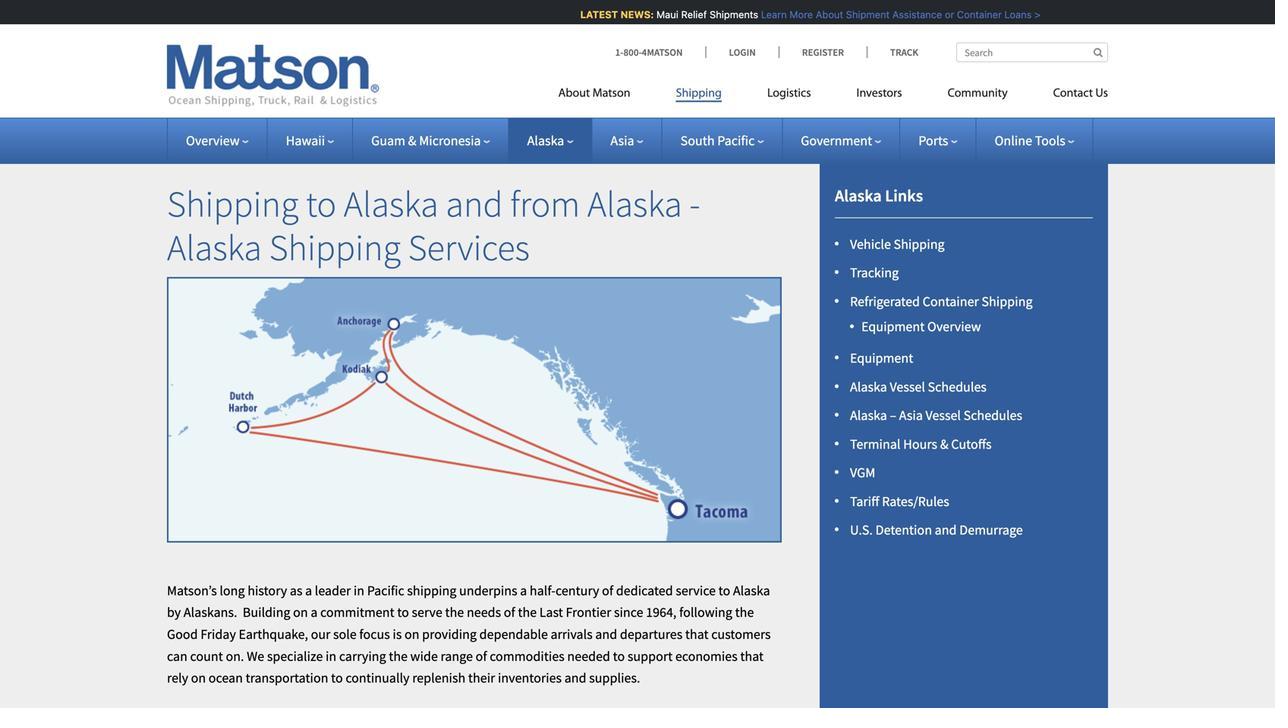Task type: describe. For each thing, give the bounding box(es) containing it.
1 horizontal spatial that
[[741, 648, 764, 665]]

sole
[[333, 626, 357, 643]]

banner image
[[0, 0, 1276, 148]]

register
[[802, 46, 844, 58]]

cutoffs
[[952, 436, 992, 453]]

4matson
[[642, 46, 683, 58]]

equipment link
[[851, 350, 914, 367]]

from
[[510, 181, 580, 227]]

top menu navigation
[[559, 80, 1109, 111]]

0 vertical spatial about
[[813, 9, 841, 20]]

demurrage
[[960, 522, 1023, 539]]

ocean
[[209, 670, 243, 687]]

good
[[167, 626, 198, 643]]

1 vertical spatial in
[[326, 648, 337, 665]]

1-800-4matson
[[616, 46, 683, 58]]

tools
[[1036, 132, 1066, 149]]

matson's long history as a leader in pacific shipping underpins a half-century of dedicated service to alaska by alaskans.  building on a commitment to serve the needs of the last frontier since 1964, following the good friday earthquake, our sole focus is on providing dependable arrivals and departures that customers can count on. we specialize in carrying the wide range of commodities needed to support economies that rely on ocean transportation to continually replenish their inventories and supplies.
[[167, 582, 771, 687]]

refrigerated
[[851, 293, 920, 310]]

alaska inside matson's long history as a leader in pacific shipping underpins a half-century of dedicated service to alaska by alaskans.  building on a commitment to serve the needs of the last frontier since 1964, following the good friday earthquake, our sole focus is on providing dependable arrivals and departures that customers can count on. we specialize in carrying the wide range of commodities needed to support economies that rely on ocean transportation to continually replenish their inventories and supplies.
[[733, 582, 771, 599]]

logistics link
[[745, 80, 834, 111]]

ports
[[919, 132, 949, 149]]

a left half-
[[520, 582, 527, 599]]

history
[[248, 582, 287, 599]]

track
[[891, 46, 919, 58]]

hawaii
[[286, 132, 325, 149]]

latest
[[577, 9, 615, 20]]

or
[[942, 9, 952, 20]]

1-800-4matson link
[[616, 46, 706, 58]]

alaska link
[[527, 132, 574, 149]]

to down carrying
[[331, 670, 343, 687]]

detention
[[876, 522, 933, 539]]

online
[[995, 132, 1033, 149]]

0 horizontal spatial of
[[476, 648, 487, 665]]

continually
[[346, 670, 410, 687]]

support
[[628, 648, 673, 665]]

since
[[614, 604, 644, 621]]

–
[[890, 407, 897, 424]]

overview inside alaska links section
[[928, 318, 982, 335]]

community
[[948, 88, 1008, 100]]

service
[[676, 582, 716, 599]]

frontier
[[566, 604, 612, 621]]

earthquake,
[[239, 626, 308, 643]]

track link
[[867, 46, 919, 58]]

to inside shipping to alaska and from alaska - alaska shipping services
[[306, 181, 337, 227]]

the left last
[[518, 604, 537, 621]]

vehicle shipping link
[[851, 236, 945, 253]]

2 vertical spatial on
[[191, 670, 206, 687]]

terminal
[[851, 436, 901, 453]]

hawaii link
[[286, 132, 334, 149]]

tariff rates/rules
[[851, 493, 950, 510]]

learn
[[758, 9, 784, 20]]

about matson link
[[559, 80, 654, 111]]

0 vertical spatial of
[[602, 582, 614, 599]]

more
[[787, 9, 810, 20]]

dependable
[[480, 626, 548, 643]]

wide
[[411, 648, 438, 665]]

micronesia
[[419, 132, 481, 149]]

departures
[[620, 626, 683, 643]]

equipment overview link
[[862, 318, 982, 335]]

1 horizontal spatial pacific
[[718, 132, 755, 149]]

the down is
[[389, 648, 408, 665]]

refrigerated container shipping link
[[851, 293, 1033, 310]]

u.s. detention and demurrage link
[[851, 522, 1023, 539]]

overview link
[[186, 132, 249, 149]]

dedicated
[[616, 582, 673, 599]]

kodiak image
[[297, 292, 467, 463]]

about inside top menu navigation
[[559, 88, 590, 100]]

0 horizontal spatial overview
[[186, 132, 240, 149]]

can
[[167, 648, 188, 665]]

to up is
[[397, 604, 409, 621]]

arrivals
[[551, 626, 593, 643]]

matson
[[593, 88, 631, 100]]

contact us
[[1054, 88, 1109, 100]]

alaska links section
[[801, 148, 1128, 709]]

0 horizontal spatial that
[[686, 626, 709, 643]]

maui
[[654, 9, 676, 20]]

alaska – asia vessel schedules link
[[851, 407, 1023, 424]]

online tools link
[[995, 132, 1075, 149]]

tariff rates/rules link
[[851, 493, 950, 510]]

tacoma image
[[593, 424, 764, 595]]

alaska – asia vessel schedules
[[851, 407, 1023, 424]]

to right service
[[719, 582, 731, 599]]

community link
[[925, 80, 1031, 111]]

0 vertical spatial in
[[354, 582, 365, 599]]

customers
[[712, 626, 771, 643]]

guam
[[371, 132, 406, 149]]

online tools
[[995, 132, 1066, 149]]

vehicle shipping
[[851, 236, 945, 253]]

alaska vessel schedules link
[[851, 378, 987, 395]]

their
[[468, 670, 495, 687]]

focus
[[360, 626, 390, 643]]

about matson
[[559, 88, 631, 100]]

supplies.
[[589, 670, 641, 687]]

links
[[886, 185, 924, 206]]

underpins
[[459, 582, 518, 599]]

long
[[220, 582, 245, 599]]

century
[[556, 582, 600, 599]]



Task type: vqa. For each thing, say whether or not it's contained in the screenshot.
the Car
no



Task type: locate. For each thing, give the bounding box(es) containing it.
in
[[354, 582, 365, 599], [326, 648, 337, 665]]

vgm link
[[851, 464, 876, 482]]

about right more
[[813, 9, 841, 20]]

equipment up alaska vessel schedules
[[851, 350, 914, 367]]

0 vertical spatial &
[[408, 132, 417, 149]]

shipping to alaska and from alaska - alaska shipping services
[[167, 181, 701, 270]]

news:
[[618, 9, 651, 20]]

to down hawaii link
[[306, 181, 337, 227]]

pacific up commitment
[[367, 582, 405, 599]]

contact
[[1054, 88, 1094, 100]]

0 vertical spatial that
[[686, 626, 709, 643]]

pacific
[[718, 132, 755, 149], [367, 582, 405, 599]]

1 vertical spatial about
[[559, 88, 590, 100]]

2 vertical spatial of
[[476, 648, 487, 665]]

pacific right south
[[718, 132, 755, 149]]

1-
[[616, 46, 624, 58]]

Search search field
[[957, 43, 1109, 62]]

and
[[446, 181, 503, 227], [935, 522, 957, 539], [596, 626, 618, 643], [565, 670, 587, 687]]

a right as
[[305, 582, 312, 599]]

asia down about matson link
[[611, 132, 635, 149]]

about left matson
[[559, 88, 590, 100]]

of up their
[[476, 648, 487, 665]]

None search field
[[957, 43, 1109, 62]]

1 horizontal spatial in
[[354, 582, 365, 599]]

on right 'rely'
[[191, 670, 206, 687]]

south pacific link
[[681, 132, 764, 149]]

vehicle
[[851, 236, 891, 253]]

& right hours
[[941, 436, 949, 453]]

dutch harbour image
[[157, 341, 328, 512]]

2 horizontal spatial of
[[602, 582, 614, 599]]

assistance
[[890, 9, 939, 20]]

us
[[1096, 88, 1109, 100]]

the
[[445, 604, 464, 621], [518, 604, 537, 621], [736, 604, 754, 621], [389, 648, 408, 665]]

of up frontier at the bottom of page
[[602, 582, 614, 599]]

needed
[[568, 648, 611, 665]]

0 vertical spatial asia
[[611, 132, 635, 149]]

hours
[[904, 436, 938, 453]]

container
[[954, 9, 999, 20], [923, 293, 979, 310]]

1 horizontal spatial &
[[941, 436, 949, 453]]

1 horizontal spatial on
[[293, 604, 308, 621]]

alaska vessel schedules
[[851, 378, 987, 395]]

equipment for equipment link
[[851, 350, 914, 367]]

that down following
[[686, 626, 709, 643]]

guam & micronesia link
[[371, 132, 490, 149]]

1 vertical spatial container
[[923, 293, 979, 310]]

the up customers
[[736, 604, 754, 621]]

terminal hours & cutoffs link
[[851, 436, 992, 453]]

1 horizontal spatial overview
[[928, 318, 982, 335]]

friday
[[201, 626, 236, 643]]

1 vertical spatial pacific
[[367, 582, 405, 599]]

>
[[1032, 9, 1038, 20]]

0 horizontal spatial in
[[326, 648, 337, 665]]

vgm
[[851, 464, 876, 482]]

0 horizontal spatial about
[[559, 88, 590, 100]]

search image
[[1094, 47, 1103, 57]]

1 vertical spatial of
[[504, 604, 515, 621]]

schedules
[[928, 378, 987, 395], [964, 407, 1023, 424]]

vessel up terminal hours & cutoffs link
[[926, 407, 961, 424]]

rely
[[167, 670, 188, 687]]

half-
[[530, 582, 556, 599]]

relief
[[678, 9, 704, 20]]

shipments
[[707, 9, 755, 20]]

0 horizontal spatial asia
[[611, 132, 635, 149]]

1 horizontal spatial asia
[[900, 407, 923, 424]]

alaskans.
[[184, 604, 237, 621]]

investors
[[857, 88, 903, 100]]

1 vertical spatial asia
[[900, 407, 923, 424]]

the up providing
[[445, 604, 464, 621]]

serve
[[412, 604, 443, 621]]

government
[[801, 132, 873, 149]]

container inside alaska links section
[[923, 293, 979, 310]]

alaska links
[[835, 185, 924, 206]]

equipment for equipment overview
[[862, 318, 925, 335]]

to up supplies.
[[613, 648, 625, 665]]

1 vertical spatial schedules
[[964, 407, 1023, 424]]

0 vertical spatial overview
[[186, 132, 240, 149]]

investors link
[[834, 80, 925, 111]]

that down customers
[[741, 648, 764, 665]]

0 vertical spatial schedules
[[928, 378, 987, 395]]

of up dependable
[[504, 604, 515, 621]]

tracking link
[[851, 264, 899, 281]]

a up our
[[311, 604, 318, 621]]

contact us link
[[1031, 80, 1109, 111]]

pacific inside matson's long history as a leader in pacific shipping underpins a half-century of dedicated service to alaska by alaskans.  building on a commitment to serve the needs of the last frontier since 1964, following the good friday earthquake, our sole focus is on providing dependable arrivals and departures that customers can count on. we specialize in carrying the wide range of commodities needed to support economies that rely on ocean transportation to continually replenish their inventories and supplies.
[[367, 582, 405, 599]]

1 vertical spatial equipment
[[851, 350, 914, 367]]

1 horizontal spatial about
[[813, 9, 841, 20]]

and up needed
[[596, 626, 618, 643]]

range
[[441, 648, 473, 665]]

2 horizontal spatial on
[[405, 626, 420, 643]]

1964,
[[646, 604, 677, 621]]

equipment down refrigerated
[[862, 318, 925, 335]]

0 vertical spatial vessel
[[890, 378, 926, 395]]

800-
[[624, 46, 642, 58]]

shipping
[[676, 88, 722, 100], [167, 181, 299, 227], [269, 225, 401, 270], [894, 236, 945, 253], [982, 293, 1033, 310]]

login link
[[706, 46, 779, 58]]

and inside shipping to alaska and from alaska - alaska shipping services
[[446, 181, 503, 227]]

1 vertical spatial on
[[405, 626, 420, 643]]

asia
[[611, 132, 635, 149], [900, 407, 923, 424]]

and down rates/rules in the right of the page
[[935, 522, 957, 539]]

commitment
[[320, 604, 395, 621]]

asia inside alaska links section
[[900, 407, 923, 424]]

asia link
[[611, 132, 644, 149]]

1 horizontal spatial of
[[504, 604, 515, 621]]

shipping
[[407, 582, 457, 599]]

asia right the –
[[900, 407, 923, 424]]

south pacific
[[681, 132, 755, 149]]

ports link
[[919, 132, 958, 149]]

replenish
[[412, 670, 466, 687]]

u.s.
[[851, 522, 873, 539]]

vessel up the –
[[890, 378, 926, 395]]

container right or
[[954, 9, 999, 20]]

shipping inside top menu navigation
[[676, 88, 722, 100]]

schedules up alaska – asia vessel schedules
[[928, 378, 987, 395]]

anchorage image
[[309, 239, 480, 410]]

0 vertical spatial container
[[954, 9, 999, 20]]

needs
[[467, 604, 501, 621]]

specialize
[[267, 648, 323, 665]]

0 horizontal spatial vessel
[[890, 378, 926, 395]]

government link
[[801, 132, 882, 149]]

inventories
[[498, 670, 562, 687]]

and down needed
[[565, 670, 587, 687]]

1 horizontal spatial vessel
[[926, 407, 961, 424]]

in up commitment
[[354, 582, 365, 599]]

1 vertical spatial overview
[[928, 318, 982, 335]]

guam & micronesia
[[371, 132, 481, 149]]

0 vertical spatial equipment
[[862, 318, 925, 335]]

by
[[167, 604, 181, 621]]

to
[[306, 181, 337, 227], [719, 582, 731, 599], [397, 604, 409, 621], [613, 648, 625, 665], [331, 670, 343, 687]]

0 horizontal spatial on
[[191, 670, 206, 687]]

and down micronesia
[[446, 181, 503, 227]]

0 vertical spatial on
[[293, 604, 308, 621]]

on right is
[[405, 626, 420, 643]]

alaska services image
[[167, 277, 782, 543]]

and inside alaska links section
[[935, 522, 957, 539]]

loans
[[1002, 9, 1029, 20]]

refrigerated container shipping
[[851, 293, 1033, 310]]

learn more about shipment assistance or container loans > link
[[758, 9, 1038, 20]]

our
[[311, 626, 331, 643]]

container up equipment overview "link"
[[923, 293, 979, 310]]

blue matson logo with ocean, shipping, truck, rail and logistics written beneath it. image
[[167, 45, 380, 107]]

in down our
[[326, 648, 337, 665]]

tracking
[[851, 264, 899, 281]]

terminal hours & cutoffs
[[851, 436, 992, 453]]

carrying
[[339, 648, 386, 665]]

& inside alaska links section
[[941, 436, 949, 453]]

0 horizontal spatial &
[[408, 132, 417, 149]]

1 vertical spatial that
[[741, 648, 764, 665]]

1 vertical spatial vessel
[[926, 407, 961, 424]]

schedules up the cutoffs
[[964, 407, 1023, 424]]

vessel
[[890, 378, 926, 395], [926, 407, 961, 424]]

on.
[[226, 648, 244, 665]]

on down as
[[293, 604, 308, 621]]

following
[[680, 604, 733, 621]]

& right guam
[[408, 132, 417, 149]]

0 horizontal spatial pacific
[[367, 582, 405, 599]]

shipment
[[843, 9, 887, 20]]

leader
[[315, 582, 351, 599]]

transportation
[[246, 670, 328, 687]]

tariff
[[851, 493, 880, 510]]

1 vertical spatial &
[[941, 436, 949, 453]]

-
[[690, 181, 701, 227]]

0 vertical spatial pacific
[[718, 132, 755, 149]]



